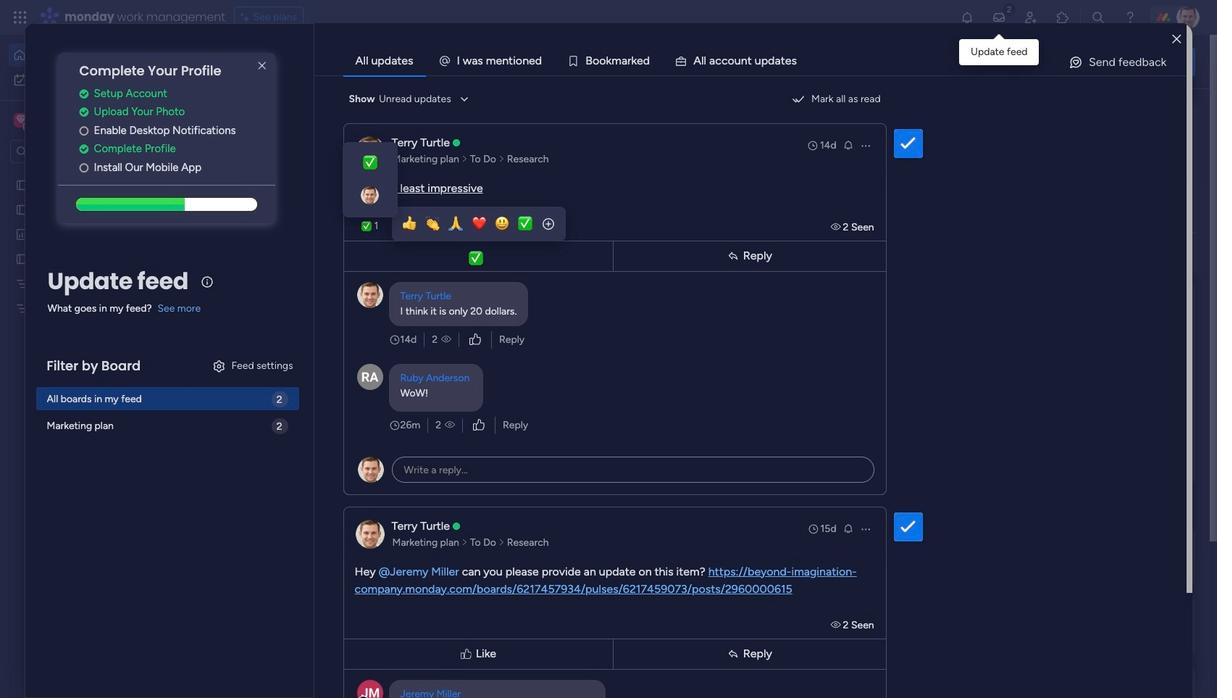 Task type: vqa. For each thing, say whether or not it's contained in the screenshot.
Jeremy Miller ICON
no



Task type: describe. For each thing, give the bounding box(es) containing it.
monday marketplace image
[[1056, 10, 1071, 25]]

slider arrow image
[[499, 535, 505, 550]]

workspace selection element
[[14, 112, 121, 130]]

help center element
[[979, 598, 1196, 656]]

terry turtle image
[[1177, 6, 1200, 29]]

2 check circle image from the top
[[79, 144, 89, 155]]

update feed image
[[992, 10, 1007, 25]]

slider arrow image for options image
[[462, 152, 468, 166]]

0 vertical spatial v2 seen image
[[831, 221, 843, 233]]

search everything image
[[1092, 10, 1106, 25]]

dapulse x slim image
[[1174, 105, 1192, 123]]

circle o image
[[79, 162, 89, 173]]

workspace image
[[14, 112, 28, 128]]

remove from favorites image
[[430, 443, 444, 457]]

0 vertical spatial option
[[9, 43, 176, 67]]

public board image
[[15, 202, 29, 216]]

reminder image for options image
[[843, 139, 854, 150]]

options image
[[860, 140, 872, 151]]

v2 bolt switch image
[[1103, 54, 1112, 70]]

contact sales element
[[979, 667, 1196, 698]]

Search in workspace field
[[30, 143, 121, 160]]

slider arrow image for options icon
[[462, 535, 468, 550]]

workspace image
[[16, 112, 26, 128]]

v2 like image
[[473, 417, 485, 433]]



Task type: locate. For each thing, give the bounding box(es) containing it.
see plans image
[[240, 9, 253, 25]]

0 horizontal spatial add to favorites image
[[430, 265, 444, 279]]

public board image
[[15, 178, 29, 191], [15, 252, 29, 265], [479, 265, 495, 281], [716, 265, 732, 281]]

v2 seen image
[[831, 221, 843, 233], [442, 332, 452, 347]]

1 vertical spatial v2 seen image
[[442, 332, 452, 347]]

2 reminder image from the top
[[843, 522, 854, 534]]

select product image
[[13, 10, 28, 25]]

circle o image
[[79, 125, 89, 136]]

2 image
[[1003, 1, 1016, 17]]

templates image image
[[992, 292, 1183, 392]]

help image
[[1124, 10, 1138, 25]]

1 check circle image from the top
[[79, 88, 89, 99]]

2 vertical spatial option
[[0, 171, 185, 174]]

public dashboard image
[[15, 227, 29, 241]]

0 vertical spatial reminder image
[[843, 139, 854, 150]]

v2 user feedback image
[[990, 54, 1001, 70]]

1 add to favorites image from the left
[[430, 265, 444, 279]]

v2 like image
[[470, 332, 481, 348]]

invite members image
[[1024, 10, 1039, 25]]

options image
[[860, 523, 872, 535]]

slider arrow image
[[462, 152, 468, 166], [499, 152, 505, 166], [462, 535, 468, 550]]

2 element
[[370, 546, 388, 563]]

check circle image up circle o image
[[79, 144, 89, 155]]

v2 seen image
[[445, 418, 455, 432], [831, 619, 843, 631]]

reminder image
[[843, 139, 854, 150], [843, 522, 854, 534]]

1 vertical spatial check circle image
[[79, 144, 89, 155]]

check circle image up check circle image
[[79, 88, 89, 99]]

reminder image left options icon
[[843, 522, 854, 534]]

close image
[[1173, 34, 1182, 45]]

1 horizontal spatial v2 seen image
[[831, 221, 843, 233]]

0 horizontal spatial v2 seen image
[[445, 418, 455, 432]]

close recently visited image
[[224, 118, 241, 136]]

check circle image
[[79, 88, 89, 99], [79, 144, 89, 155]]

1 horizontal spatial v2 seen image
[[831, 619, 843, 631]]

1 vertical spatial v2 seen image
[[831, 619, 843, 631]]

2 add to favorites image from the left
[[667, 265, 681, 279]]

tab list
[[343, 46, 1188, 75]]

tab
[[343, 46, 426, 75]]

getting started element
[[979, 528, 1196, 586]]

option
[[9, 43, 176, 67], [9, 68, 176, 91], [0, 171, 185, 174]]

dapulse x slim image
[[253, 57, 271, 75]]

0 horizontal spatial v2 seen image
[[442, 332, 452, 347]]

0 vertical spatial check circle image
[[79, 88, 89, 99]]

1 vertical spatial option
[[9, 68, 176, 91]]

check circle image
[[79, 107, 89, 118]]

1 vertical spatial reminder image
[[843, 522, 854, 534]]

reminder image for options icon
[[843, 522, 854, 534]]

list box
[[0, 169, 185, 516]]

notifications image
[[960, 10, 975, 25]]

reminder image left options image
[[843, 139, 854, 150]]

0 vertical spatial v2 seen image
[[445, 418, 455, 432]]

give feedback image
[[1069, 55, 1084, 70]]

quick search results list box
[[224, 136, 944, 505]]

add to favorites image
[[430, 265, 444, 279], [667, 265, 681, 279]]

1 reminder image from the top
[[843, 139, 854, 150]]

1 horizontal spatial add to favorites image
[[667, 265, 681, 279]]



